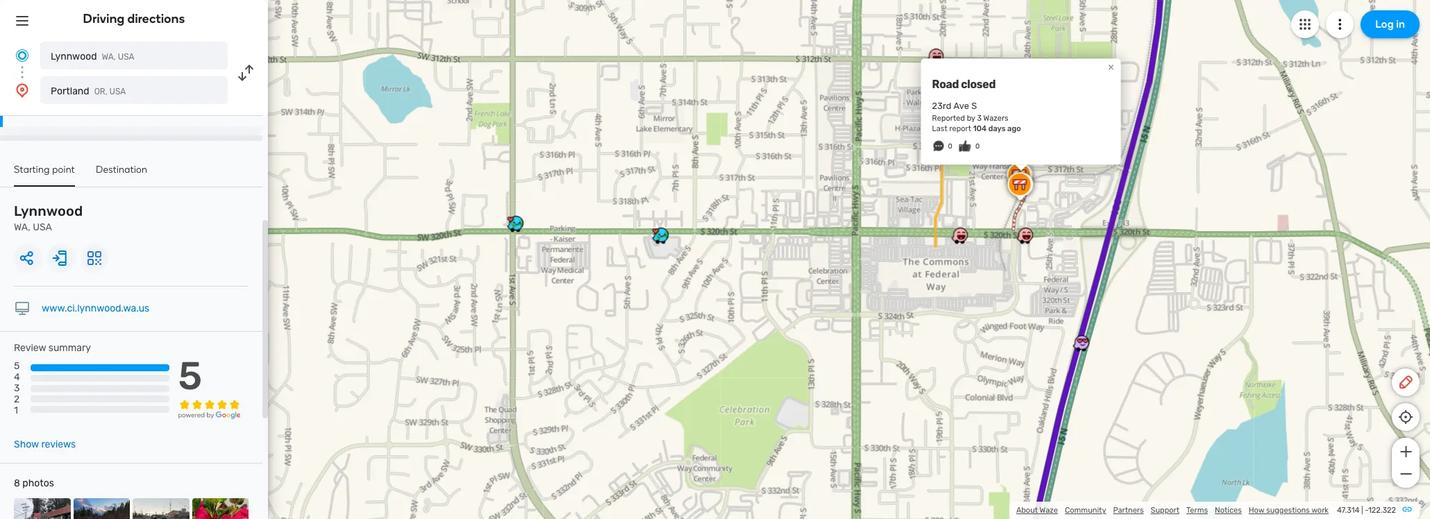 Task type: locate. For each thing, give the bounding box(es) containing it.
usa inside the portland or, usa
[[109, 87, 126, 97]]

×
[[1108, 61, 1114, 74], [1108, 165, 1114, 179]]

or,
[[94, 87, 107, 97]]

lynnwood
[[51, 51, 97, 62], [14, 203, 83, 219]]

current location image
[[14, 47, 31, 64]]

0 horizontal spatial 3
[[14, 383, 20, 395]]

destination button
[[96, 164, 147, 185]]

2 × from the top
[[1108, 165, 1114, 179]]

wa, up the or,
[[102, 52, 116, 62]]

3 up "1"
[[14, 383, 20, 395]]

5 for 5
[[178, 353, 202, 399]]

wa,
[[102, 52, 116, 62], [14, 222, 30, 233]]

1 0 from the left
[[948, 143, 953, 151]]

portland or, usa
[[51, 85, 126, 97]]

review
[[14, 342, 46, 354]]

3 inside 23rd ave s reported by 3 wazers last report 104 days ago
[[977, 114, 982, 123]]

0 down report
[[948, 143, 953, 151]]

lynnwood down starting point button
[[14, 203, 83, 219]]

47.314 | -122.322
[[1337, 506, 1396, 515]]

about waze community partners support terms notices how suggestions work
[[1016, 506, 1329, 515]]

image 3 of lynnwood, lynnwood image
[[133, 499, 189, 519]]

1 horizontal spatial 0
[[976, 143, 980, 151]]

report
[[950, 125, 971, 134]]

how
[[1249, 506, 1265, 515]]

notices link
[[1215, 506, 1242, 515]]

0 vertical spatial wa,
[[102, 52, 116, 62]]

lynnwood wa, usa
[[51, 51, 134, 62], [14, 203, 83, 233]]

about waze link
[[1016, 506, 1058, 515]]

image 2 of lynnwood, lynnwood image
[[73, 499, 130, 519]]

0 horizontal spatial 0
[[948, 143, 953, 151]]

how suggestions work link
[[1249, 506, 1329, 515]]

usa
[[118, 52, 134, 62], [109, 87, 126, 97], [33, 222, 52, 233]]

1 vertical spatial × link
[[1105, 165, 1118, 179]]

1 horizontal spatial 5
[[178, 353, 202, 399]]

show
[[14, 439, 39, 451]]

reviews
[[41, 439, 76, 451]]

lynnwood up "portland"
[[51, 51, 97, 62]]

suggestions
[[1267, 506, 1310, 515]]

ave
[[954, 101, 969, 111]]

zoom out image
[[1397, 466, 1415, 483]]

usa down starting point button
[[33, 222, 52, 233]]

5 inside the 5 4 3 2 1
[[14, 360, 20, 372]]

last
[[932, 125, 948, 134]]

0 horizontal spatial 5
[[14, 360, 20, 372]]

3 inside the 5 4 3 2 1
[[14, 383, 20, 395]]

ago
[[1008, 125, 1021, 134]]

usa down the driving directions
[[118, 52, 134, 62]]

× link
[[1105, 61, 1118, 74], [1105, 165, 1118, 179]]

lynnwood wa, usa down starting point button
[[14, 203, 83, 233]]

0 vertical spatial lynnwood wa, usa
[[51, 51, 134, 62]]

reported
[[932, 114, 965, 123]]

× for 2nd × link from the bottom
[[1108, 61, 1114, 74]]

s
[[971, 101, 977, 111]]

5
[[178, 353, 202, 399], [14, 360, 20, 372]]

destination
[[96, 164, 147, 176]]

wazers
[[984, 114, 1009, 123]]

190.1
[[39, 106, 59, 115]]

usa right the or,
[[109, 87, 126, 97]]

3
[[977, 114, 982, 123], [14, 383, 20, 395]]

www.ci.lynnwood.wa.us
[[42, 303, 149, 315]]

0 vertical spatial × link
[[1105, 61, 1118, 74]]

0
[[948, 143, 953, 151], [976, 143, 980, 151]]

0 vertical spatial usa
[[118, 52, 134, 62]]

terms link
[[1187, 506, 1208, 515]]

lynnwood wa, usa up the portland or, usa
[[51, 51, 134, 62]]

0 vertical spatial lynnwood
[[51, 51, 97, 62]]

www.ci.lynnwood.wa.us link
[[42, 303, 149, 315]]

wa, down starting point button
[[14, 222, 30, 233]]

community
[[1065, 506, 1106, 515]]

1 × link from the top
[[1105, 61, 1118, 74]]

1 vertical spatial ×
[[1108, 165, 1114, 179]]

1 × from the top
[[1108, 61, 1114, 74]]

0 vertical spatial ×
[[1108, 61, 1114, 74]]

computer image
[[14, 301, 31, 317]]

1 vertical spatial lynnwood wa, usa
[[14, 203, 83, 233]]

0 down 104
[[976, 143, 980, 151]]

days
[[989, 125, 1006, 134]]

1 vertical spatial 3
[[14, 383, 20, 395]]

0 vertical spatial 3
[[977, 114, 982, 123]]

waze
[[1040, 506, 1058, 515]]

0 horizontal spatial wa,
[[14, 222, 30, 233]]

by
[[967, 114, 975, 123]]

1 horizontal spatial 3
[[977, 114, 982, 123]]

3 right "by"
[[977, 114, 982, 123]]

8
[[14, 478, 20, 490]]

show reviews
[[14, 439, 76, 451]]

1 vertical spatial usa
[[109, 87, 126, 97]]



Task type: vqa. For each thing, say whether or not it's contained in the screenshot.
bottom road closed icon
no



Task type: describe. For each thing, give the bounding box(es) containing it.
5 for 5 4 3 2 1
[[14, 360, 20, 372]]

|
[[1362, 506, 1363, 515]]

2 × link from the top
[[1105, 165, 1118, 179]]

terms
[[1187, 506, 1208, 515]]

miles
[[62, 106, 87, 115]]

directions
[[127, 11, 185, 26]]

support link
[[1151, 506, 1180, 515]]

23rd ave s reported by 3 wazers last report 104 days ago
[[932, 101, 1021, 134]]

122.322
[[1369, 506, 1396, 515]]

-
[[1365, 506, 1369, 515]]

8 photos
[[14, 478, 54, 490]]

1 vertical spatial lynnwood
[[14, 203, 83, 219]]

partners link
[[1113, 506, 1144, 515]]

about
[[1016, 506, 1038, 515]]

partners
[[1113, 506, 1144, 515]]

starting
[[14, 164, 50, 176]]

190.1 miles
[[39, 106, 87, 115]]

1
[[14, 405, 18, 417]]

summary
[[48, 342, 91, 354]]

2
[[14, 394, 20, 406]]

image 1 of lynnwood, lynnwood image
[[14, 499, 70, 519]]

road
[[932, 78, 959, 91]]

photos
[[22, 478, 54, 490]]

road closed
[[932, 78, 996, 91]]

1 vertical spatial wa,
[[14, 222, 30, 233]]

zoom in image
[[1397, 444, 1415, 460]]

2 vertical spatial usa
[[33, 222, 52, 233]]

2 0 from the left
[[976, 143, 980, 151]]

starting point button
[[14, 164, 75, 187]]

47.314
[[1337, 506, 1360, 515]]

location image
[[14, 82, 31, 99]]

driving directions
[[83, 11, 185, 26]]

closed
[[961, 78, 996, 91]]

point
[[52, 164, 75, 176]]

portland
[[51, 85, 89, 97]]

starting point
[[14, 164, 75, 176]]

pencil image
[[1398, 374, 1414, 391]]

work
[[1312, 506, 1329, 515]]

image 4 of lynnwood, lynnwood image
[[192, 499, 249, 519]]

5 4 3 2 1
[[14, 360, 20, 417]]

104
[[973, 125, 987, 134]]

link image
[[1402, 504, 1413, 515]]

community link
[[1065, 506, 1106, 515]]

4
[[14, 372, 20, 383]]

support
[[1151, 506, 1180, 515]]

1 horizontal spatial wa,
[[102, 52, 116, 62]]

driving
[[83, 11, 125, 26]]

review summary
[[14, 342, 91, 354]]

× for 1st × link from the bottom of the page
[[1108, 165, 1114, 179]]

23rd
[[932, 101, 952, 111]]

notices
[[1215, 506, 1242, 515]]



